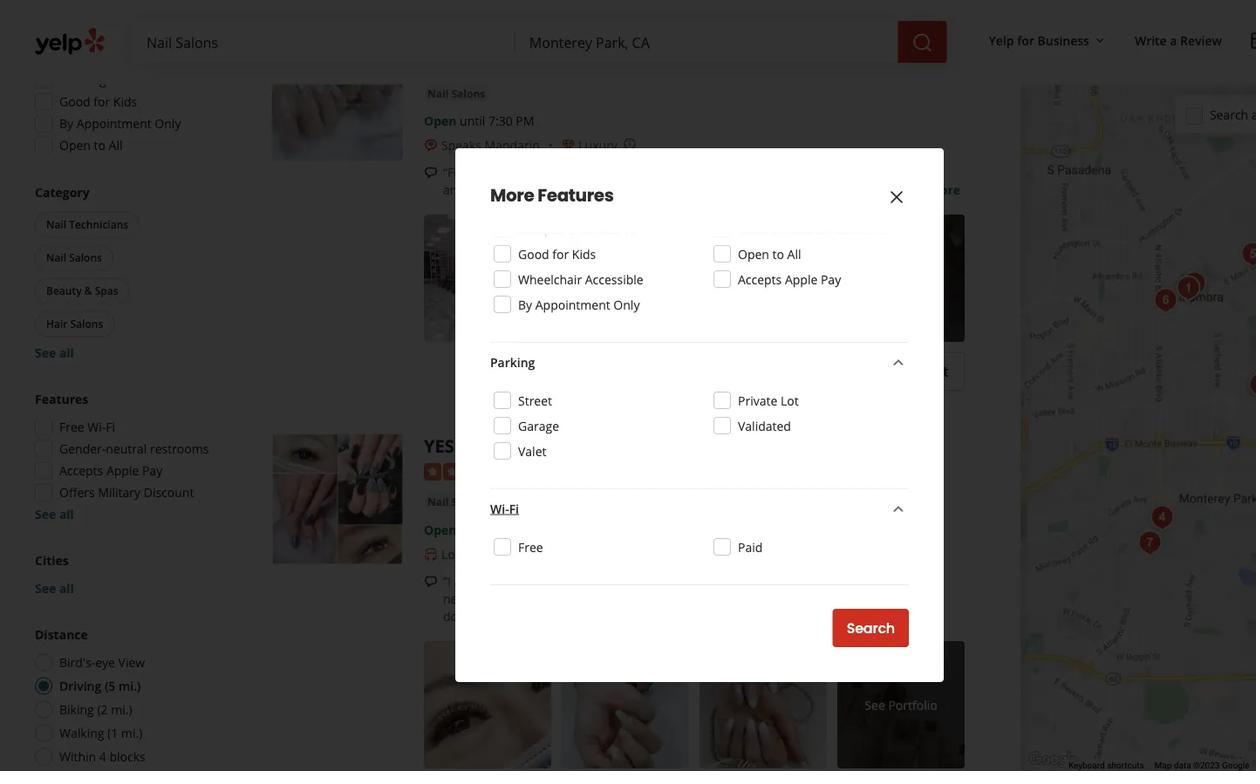 Task type: locate. For each thing, give the bounding box(es) containing it.
7:30
[[489, 112, 513, 129], [489, 522, 513, 538]]

have up their
[[514, 164, 542, 180]]

0 vertical spatial am
[[454, 573, 472, 590]]

request
[[777, 362, 833, 382]]

yes nails & lashes image
[[272, 434, 403, 565]]

i right if
[[653, 164, 656, 180]]

1 vertical spatial open until 7:30 pm
[[424, 522, 535, 538]]

1 7:30 from the top
[[489, 112, 513, 129]]

0 horizontal spatial have
[[514, 164, 542, 180]]

1 horizontal spatial fi
[[509, 501, 519, 517]]

0 horizontal spatial open to all
[[59, 137, 123, 154]]

wi- inside group
[[88, 419, 106, 436]]

open down going
[[738, 246, 770, 262]]

salons right "hair"
[[70, 317, 103, 331]]

apple inside more features dialog
[[786, 271, 818, 288]]

1 vertical spatial appointment
[[536, 296, 611, 313]]

0 vertical spatial until
[[460, 112, 486, 129]]

features down 'say'
[[538, 183, 614, 208]]

0 vertical spatial see all
[[35, 345, 74, 361]]

pay inside group
[[142, 463, 163, 479]]

credit up deal
[[106, 50, 141, 66]]

1 horizontal spatial by
[[519, 296, 533, 313]]

1 vertical spatial gender-
[[59, 441, 106, 457]]

1 horizontal spatial it
[[765, 573, 772, 590]]

nail salons link
[[424, 85, 489, 102], [424, 493, 489, 510]]

1 vertical spatial neutral
[[106, 441, 147, 457]]

speaks
[[442, 137, 482, 153]]

0 horizontal spatial kids
[[113, 93, 137, 110]]

deal
[[119, 72, 145, 88]]

by appointment only down the wheelchair accessible
[[519, 296, 640, 313]]

1 all from the top
[[59, 345, 74, 361]]

good for kids inside more features dialog
[[519, 246, 596, 262]]

0 vertical spatial gender-
[[738, 220, 785, 237]]

None search field
[[133, 21, 951, 63]]

4.4 star rating image
[[424, 59, 519, 76]]

pay for restrooms
[[142, 463, 163, 479]]

nail salons button down 4.7 star rating image
[[424, 493, 489, 510]]

until up speaks
[[460, 112, 486, 129]]

salons down 4.4 star rating image
[[452, 86, 486, 100]]

parking
[[491, 354, 535, 371]]

0 vertical spatial pm
[[151, 28, 169, 45]]

0 horizontal spatial restrooms
[[150, 441, 209, 457]]

salons for the nail salons button associated with 1st nail salons link
[[452, 86, 486, 100]]

2 vertical spatial nail salons
[[428, 494, 486, 509]]

accepts apple pay inside more features dialog
[[738, 271, 842, 288]]

see all button down offers
[[35, 506, 74, 523]]

1 vertical spatial good
[[519, 246, 550, 262]]

kids down deal
[[113, 93, 137, 110]]

mi.) right (5
[[119, 678, 141, 695]]

eyelash service
[[500, 494, 579, 509]]

fi inside group
[[106, 419, 115, 436]]

0 vertical spatial &
[[84, 284, 92, 298]]

1 vertical spatial accepts apple pay
[[59, 463, 163, 479]]

1 horizontal spatial pay
[[821, 271, 842, 288]]

to inside more features dialog
[[773, 246, 785, 262]]

open until 7:30 pm for nails
[[424, 522, 535, 538]]

offering
[[59, 72, 106, 88]]

restrooms up the discount at the left bottom
[[150, 441, 209, 457]]

2 open until 7:30 pm from the top
[[424, 522, 535, 538]]

google image
[[1026, 749, 1083, 772]]

0 vertical spatial mi.)
[[119, 678, 141, 695]]

the
[[759, 591, 778, 607]]

only inside more features dialog
[[614, 296, 640, 313]]

nail salons link down 4.7 star rating image
[[424, 493, 489, 510]]

(317 reviews) link
[[546, 56, 621, 75]]

2 see all from the top
[[35, 506, 74, 523]]

nail salons down 4.7 star rating image
[[428, 494, 486, 509]]

0 vertical spatial restrooms
[[829, 220, 888, 237]]

2 all from the top
[[59, 506, 74, 523]]

have inside "first thing i have to say is... wow. if i could give it 6 stars, i would. this place is amazing and so are their chairs. it makes a huge difference going to a
[[514, 164, 542, 180]]

1 horizontal spatial have
[[918, 573, 945, 590]]

pm up locally owned & operated
[[516, 522, 535, 538]]

just
[[644, 591, 665, 607]]

owned
[[484, 546, 522, 563]]

good for kids up wheelchair
[[519, 246, 596, 262]]

0 vertical spatial by
[[59, 115, 73, 132]]

1 horizontal spatial features
[[538, 183, 614, 208]]

spas
[[95, 284, 118, 298]]

until up locally
[[460, 522, 486, 538]]

m2 nail lounge image
[[1172, 271, 1207, 306]]

1 vertical spatial &
[[508, 434, 521, 458]]

have
[[514, 164, 542, 180], [918, 573, 945, 590]]

1 vertical spatial free
[[519, 539, 544, 556]]

nail salons up beauty & spas
[[46, 251, 102, 265]]

to down offering a deal
[[94, 137, 106, 154]]

restrooms
[[829, 220, 888, 237], [150, 441, 209, 457]]

nail salons link down 4.4 star rating image
[[424, 85, 489, 102]]

2 see all button from the top
[[35, 506, 74, 523]]

open to all down going
[[738, 246, 802, 262]]

1 vertical spatial all
[[59, 506, 74, 523]]

walking
[[59, 725, 104, 742]]

wi-fi button
[[491, 499, 910, 521]]

0 horizontal spatial good
[[59, 93, 91, 110]]

0 vertical spatial kids
[[113, 93, 137, 110]]

see all
[[35, 345, 74, 361], [35, 506, 74, 523], [35, 580, 74, 597]]

option group containing distance
[[30, 626, 216, 771]]

1 vertical spatial cards
[[603, 220, 636, 237]]

1 horizontal spatial credit
[[566, 220, 600, 237]]

see left the portfolio
[[865, 697, 886, 714]]

2 horizontal spatial and
[[656, 573, 678, 590]]

good up wheelchair
[[519, 246, 550, 262]]

by appointment only inside more features dialog
[[519, 296, 640, 313]]

accepts credit cards down 'open now 4:11 pm'
[[59, 50, 177, 66]]

a down the projects "icon"
[[1252, 106, 1257, 123]]

0 vertical spatial good for kids
[[59, 93, 137, 110]]

1 vertical spatial fi
[[509, 501, 519, 517]]

1 horizontal spatial accepts apple pay
[[738, 271, 842, 288]]

0 horizontal spatial all
[[109, 137, 123, 154]]

1 vertical spatial by
[[519, 296, 533, 313]]

1 24 chevron down v2 image from the top
[[889, 352, 910, 373]]

i right stars,
[[774, 164, 778, 180]]

a for offering
[[109, 72, 116, 88]]

paid
[[738, 539, 763, 556]]

appointment down offering a deal
[[77, 115, 152, 132]]

have up manicure
[[918, 573, 945, 590]]

it
[[720, 164, 727, 180], [765, 573, 772, 590]]

for inside group
[[94, 93, 110, 110]]

all down offering a deal
[[109, 137, 123, 154]]

2 7:30 from the top
[[489, 522, 513, 538]]

0 vertical spatial by appointment only
[[59, 115, 181, 132]]

p7 beaute day spa link
[[424, 29, 585, 53]]

for inside more features dialog
[[553, 246, 569, 262]]

group containing cities
[[35, 552, 216, 598]]

until for beaute
[[460, 112, 486, 129]]

0 horizontal spatial gender-
[[59, 441, 106, 457]]

1 horizontal spatial &
[[508, 434, 521, 458]]

see all button down "hair"
[[35, 345, 74, 361]]

it up the
[[765, 573, 772, 590]]

driving (5 mi.)
[[59, 678, 141, 695]]

gender- inside more features dialog
[[738, 220, 785, 237]]

"i am in love!!! i asked for mani-pedi and they delivered it to perfection. my fingers have never looked so beautiful and i am just so happy about the results. i had my manicure done…"
[[443, 573, 945, 625]]

& left "spas"
[[84, 284, 92, 298]]

gender-
[[738, 220, 785, 237], [59, 441, 106, 457]]

1 vertical spatial pay
[[142, 463, 163, 479]]

neutral down would.
[[785, 220, 826, 237]]

am down pedi
[[623, 591, 641, 607]]

shortcuts
[[1108, 761, 1145, 771]]

by down offering
[[59, 115, 73, 132]]

1 see all from the top
[[35, 345, 74, 361]]

apple inside group
[[106, 463, 139, 479]]

free for free
[[519, 539, 544, 556]]

more features dialog
[[0, 0, 1257, 772]]

1 vertical spatial mi.)
[[111, 702, 132, 718]]

0 vertical spatial all
[[59, 345, 74, 361]]

thing
[[475, 164, 505, 180]]

by appointment only down deal
[[59, 115, 181, 132]]

request an appointment button
[[760, 353, 965, 391]]

p7 beaute day spa
[[424, 29, 585, 53]]

request an appointment
[[777, 362, 949, 382]]

nail down 4.7 star rating image
[[428, 494, 449, 509]]

see all for features
[[35, 506, 74, 523]]

appointment inside more features dialog
[[536, 296, 611, 313]]

open to all up category
[[59, 137, 123, 154]]

done…"
[[443, 608, 487, 625]]

1 vertical spatial credit
[[566, 220, 600, 237]]

0 horizontal spatial &
[[84, 284, 92, 298]]

0 vertical spatial neutral
[[785, 220, 826, 237]]

1 open until 7:30 pm from the top
[[424, 112, 535, 129]]

neutral inside group
[[106, 441, 147, 457]]

search inside button
[[847, 619, 896, 639]]

©2023
[[1194, 761, 1221, 771]]

pay inside more features dialog
[[821, 271, 842, 288]]

& right owned on the bottom of page
[[525, 546, 534, 563]]

1 horizontal spatial search
[[1211, 106, 1249, 123]]

1 vertical spatial only
[[614, 296, 640, 313]]

pay
[[821, 271, 842, 288], [142, 463, 163, 479]]

and up just at bottom
[[656, 573, 678, 590]]

gender-neutral restrooms
[[738, 220, 888, 237], [59, 441, 209, 457]]

pm for yes nails & lashes
[[516, 522, 535, 538]]

mi.) right (1
[[121, 725, 143, 742]]

0 vertical spatial have
[[514, 164, 542, 180]]

info icon image
[[623, 137, 637, 151], [623, 137, 637, 151], [762, 547, 776, 561], [762, 547, 776, 561]]

0 horizontal spatial fi
[[106, 419, 115, 436]]

features inside group
[[35, 391, 88, 408]]

kids
[[113, 93, 137, 110], [573, 246, 596, 262]]

review
[[1181, 32, 1223, 48]]

data
[[1175, 761, 1192, 771]]

appointment down the wheelchair accessible
[[536, 296, 611, 313]]

0 vertical spatial nail salons button
[[424, 85, 489, 102]]

& right nails
[[508, 434, 521, 458]]

beaute
[[450, 29, 512, 53]]

reviews)
[[574, 58, 621, 75]]

it inside "i am in love!!! i asked for mani-pedi and they delivered it to perfection. my fingers have never looked so beautiful and i am just so happy about the results. i had my manicure done…"
[[765, 573, 772, 590]]

julie & kenny nails image
[[1149, 283, 1184, 318]]

0 vertical spatial search
[[1211, 106, 1249, 123]]

they
[[681, 573, 706, 590]]

0 vertical spatial 7:30
[[489, 112, 513, 129]]

gender- down going
[[738, 220, 785, 237]]

open
[[59, 28, 91, 45], [424, 112, 457, 129], [59, 137, 91, 154], [738, 246, 770, 262], [424, 522, 457, 538]]

2 vertical spatial mi.)
[[121, 725, 143, 742]]

nail salons button down 4.4 star rating image
[[424, 85, 489, 102]]

good for kids
[[59, 93, 137, 110], [519, 246, 596, 262]]

a right write
[[1171, 32, 1178, 48]]

see all button down cities
[[35, 580, 74, 597]]

1 until from the top
[[460, 112, 486, 129]]

i left had
[[826, 591, 830, 607]]

0 horizontal spatial cards
[[144, 50, 177, 66]]

16 speech v2 image
[[424, 575, 438, 589]]

gender-neutral restrooms up offers military discount
[[59, 441, 209, 457]]

amazing
[[894, 164, 942, 180]]

to inside "i am in love!!! i asked for mani-pedi and they delivered it to perfection. my fingers have never looked so beautiful and i am just so happy about the results. i had my manicure done…"
[[775, 573, 787, 590]]

neutral
[[785, 220, 826, 237], [106, 441, 147, 457]]

nail salons button up beauty & spas
[[35, 245, 113, 271]]

to down would.
[[773, 246, 785, 262]]

only
[[155, 115, 181, 132], [614, 296, 640, 313]]

nail down category
[[46, 217, 66, 232]]

1 vertical spatial nail salons link
[[424, 493, 489, 510]]

1 horizontal spatial neutral
[[785, 220, 826, 237]]

accepts apple pay
[[738, 271, 842, 288], [59, 463, 163, 479]]

a left deal
[[109, 72, 116, 88]]

pay for all
[[821, 271, 842, 288]]

2 horizontal spatial so
[[668, 591, 681, 607]]

0 horizontal spatial accepts apple pay
[[59, 463, 163, 479]]

search a
[[1211, 106, 1257, 123]]

for up wheelchair
[[553, 246, 569, 262]]

free inside more features dialog
[[519, 539, 544, 556]]

4.4 link
[[525, 56, 543, 75]]

0 horizontal spatial search
[[847, 619, 896, 639]]

0 vertical spatial nail salons
[[428, 86, 486, 100]]

0 vertical spatial wi-
[[88, 419, 106, 436]]

1 vertical spatial good for kids
[[519, 246, 596, 262]]

24 chevron down v2 image inside wi-fi dropdown button
[[889, 499, 910, 520]]

results.
[[781, 591, 823, 607]]

0 horizontal spatial by appointment only
[[59, 115, 181, 132]]

mani-
[[595, 573, 628, 590]]

option group
[[30, 626, 216, 771]]

1 vertical spatial features
[[35, 391, 88, 408]]

open left now
[[59, 28, 91, 45]]

1 horizontal spatial gender-
[[738, 220, 785, 237]]

group containing open now
[[30, 0, 216, 159]]

group
[[30, 0, 216, 159], [31, 184, 216, 362], [30, 391, 216, 523], [35, 552, 216, 598]]

search for search
[[847, 619, 896, 639]]

good inside more features dialog
[[519, 246, 550, 262]]

2 until from the top
[[460, 522, 486, 538]]

for up beautiful
[[575, 573, 592, 590]]

2 vertical spatial all
[[59, 580, 74, 597]]

neutral up offers military discount
[[106, 441, 147, 457]]

0 vertical spatial pay
[[821, 271, 842, 288]]

i down mani- on the left
[[616, 591, 619, 607]]

open up 16 locally owned v2 image
[[424, 522, 457, 538]]

1 horizontal spatial good
[[519, 246, 550, 262]]

0 horizontal spatial features
[[35, 391, 88, 408]]

1 see all button from the top
[[35, 345, 74, 361]]

2 vertical spatial see all button
[[35, 580, 74, 597]]

see all for category
[[35, 345, 74, 361]]

cards inside group
[[144, 50, 177, 66]]

am right "i
[[454, 573, 472, 590]]

gender-neutral restrooms down would.
[[738, 220, 888, 237]]

for down offering a deal
[[94, 93, 110, 110]]

it for spa
[[720, 164, 727, 180]]

for right yelp
[[1018, 32, 1035, 48]]

open for "i
[[424, 522, 457, 538]]

it inside "first thing i have to say is... wow. if i could give it 6 stars, i would. this place is amazing and so are their chairs. it makes a huge difference going to a
[[720, 164, 727, 180]]

all for features
[[59, 506, 74, 523]]

restrooms inside more features dialog
[[829, 220, 888, 237]]

manicure
[[878, 591, 932, 607]]

2 vertical spatial and
[[591, 591, 613, 607]]

offers
[[59, 484, 95, 501]]

open until 7:30 pm
[[424, 112, 535, 129], [424, 522, 535, 538]]

1 vertical spatial see all button
[[35, 506, 74, 523]]

open until 7:30 pm up locally
[[424, 522, 535, 538]]

24 chevron down v2 image inside parking dropdown button
[[889, 352, 910, 373]]

within
[[59, 749, 96, 766]]

good for kids down offering a deal
[[59, 93, 137, 110]]

appointment right an
[[858, 362, 949, 382]]

2 nail salons link from the top
[[424, 493, 489, 510]]

close image
[[887, 187, 908, 208]]

so right just at bottom
[[668, 591, 681, 607]]

0 vertical spatial and
[[443, 181, 465, 198]]

1 vertical spatial open to all
[[738, 246, 802, 262]]

group containing category
[[31, 184, 216, 362]]

i left asked
[[532, 573, 536, 590]]

0 vertical spatial open until 7:30 pm
[[424, 112, 535, 129]]

all down offers
[[59, 506, 74, 523]]

accessible
[[585, 271, 644, 288]]

0 horizontal spatial apple
[[106, 463, 139, 479]]

so left are
[[468, 181, 482, 198]]

fi
[[106, 419, 115, 436], [509, 501, 519, 517]]

7:30 down the wi-fi
[[489, 522, 513, 538]]

it left 6
[[720, 164, 727, 180]]

1 vertical spatial pm
[[516, 112, 535, 129]]

accepts apple pay inside group
[[59, 463, 163, 479]]

salons down 4.7 star rating image
[[452, 494, 486, 509]]

beautiful
[[537, 591, 588, 607]]

nail salons down 4.4 star rating image
[[428, 86, 486, 100]]

1 vertical spatial nail salons
[[46, 251, 102, 265]]

biking (2 mi.)
[[59, 702, 132, 718]]

open for offering
[[59, 28, 91, 45]]

0 vertical spatial nail salons link
[[424, 85, 489, 102]]

hair salons
[[46, 317, 103, 331]]

nails
[[459, 434, 503, 458]]

mi.) for biking (2 mi.)
[[111, 702, 132, 718]]

category
[[35, 184, 90, 201]]

by down wheelchair
[[519, 296, 533, 313]]

bird's-
[[59, 655, 95, 671]]

keyboard shortcuts
[[1069, 761, 1145, 771]]

7:30 up speaks mandarin
[[489, 112, 513, 129]]

1 vertical spatial am
[[623, 591, 641, 607]]

pm
[[151, 28, 169, 45], [516, 112, 535, 129], [516, 522, 535, 538]]

free for free wi-fi
[[59, 419, 84, 436]]

free wi-fi
[[59, 419, 115, 436]]

24 chevron down v2 image up fingers
[[889, 499, 910, 520]]

1 vertical spatial kids
[[573, 246, 596, 262]]

a for search
[[1252, 106, 1257, 123]]

2 24 chevron down v2 image from the top
[[889, 499, 910, 520]]

1 vertical spatial 7:30
[[489, 522, 513, 538]]

pm inside group
[[151, 28, 169, 45]]

i
[[508, 164, 511, 180], [653, 164, 656, 180], [774, 164, 778, 180], [532, 573, 536, 590], [616, 591, 619, 607], [826, 591, 830, 607]]

0 vertical spatial features
[[538, 183, 614, 208]]

free inside group
[[59, 419, 84, 436]]

0 vertical spatial it
[[720, 164, 727, 180]]

all down the hair salons button at the top of page
[[59, 345, 74, 361]]

0 vertical spatial free
[[59, 419, 84, 436]]

wi- inside dropdown button
[[491, 501, 509, 517]]

1 vertical spatial all
[[788, 246, 802, 262]]

1 vertical spatial have
[[918, 573, 945, 590]]

a down would.
[[780, 181, 787, 198]]

24 chevron down v2 image right an
[[889, 352, 910, 373]]

free up love!!!
[[519, 539, 544, 556]]

happy
[[684, 591, 720, 607]]

gender- down free wi-fi at the left bottom
[[59, 441, 106, 457]]

0 horizontal spatial wi-
[[88, 419, 106, 436]]

1 horizontal spatial gender-neutral restrooms
[[738, 220, 888, 237]]

features up free wi-fi at the left bottom
[[35, 391, 88, 408]]

to
[[94, 137, 106, 154], [545, 164, 556, 180], [765, 181, 777, 198], [773, 246, 785, 262], [775, 573, 787, 590]]

and down mani- on the left
[[591, 591, 613, 607]]

3 all from the top
[[59, 580, 74, 597]]

wheelchair
[[519, 271, 582, 288]]

portfolio
[[889, 697, 938, 714]]

write
[[1136, 32, 1168, 48]]

credit down it at the left top of page
[[566, 220, 600, 237]]

map region
[[985, 0, 1257, 772]]

accepts apple pay for to
[[738, 271, 842, 288]]

by
[[59, 115, 73, 132], [519, 296, 533, 313]]

beauty & spas button
[[35, 278, 130, 304]]

accepts credit cards down it at the left top of page
[[519, 220, 636, 237]]

search down review
[[1211, 106, 1249, 123]]

good down offering
[[59, 93, 91, 110]]

2 vertical spatial see all
[[35, 580, 74, 597]]

mi.) right (2
[[111, 702, 132, 718]]

all down cities
[[59, 580, 74, 597]]

0 horizontal spatial credit
[[106, 50, 141, 66]]

to up chairs.
[[545, 164, 556, 180]]

24 chevron down v2 image
[[889, 352, 910, 373], [889, 499, 910, 520]]

0 horizontal spatial accepts credit cards
[[59, 50, 177, 66]]

kids up the wheelchair accessible
[[573, 246, 596, 262]]

accepts apple pay for neutral
[[59, 463, 163, 479]]

credit
[[106, 50, 141, 66], [566, 220, 600, 237]]

open to all inside group
[[59, 137, 123, 154]]

all inside more features dialog
[[788, 246, 802, 262]]



Task type: describe. For each thing, give the bounding box(es) containing it.
cards inside more features dialog
[[603, 220, 636, 237]]

perfection.
[[790, 573, 852, 590]]

military
[[98, 484, 141, 501]]

operated
[[538, 546, 590, 563]]

fashion nail studio image
[[1236, 237, 1257, 272]]

0 horizontal spatial appointment
[[77, 115, 152, 132]]

1 nail salons link from the top
[[424, 85, 489, 102]]

street
[[519, 392, 553, 409]]

open inside more features dialog
[[738, 246, 770, 262]]

nail up beauty
[[46, 251, 66, 265]]

nail salons button for second nail salons link from the top
[[424, 493, 489, 510]]

mi.) for walking (1 mi.)
[[121, 725, 143, 742]]

open up category
[[59, 137, 91, 154]]

accepts credit cards inside group
[[59, 50, 177, 66]]

4
[[99, 749, 106, 766]]

0 horizontal spatial good for kids
[[59, 93, 137, 110]]

0 horizontal spatial by
[[59, 115, 73, 132]]

apple for to
[[786, 271, 818, 288]]

all for category
[[59, 345, 74, 361]]

i right thing
[[508, 164, 511, 180]]

salons for the middle the nail salons button
[[69, 251, 102, 265]]

m2 nail lounge image
[[1172, 271, 1207, 306]]

(317 reviews)
[[546, 58, 621, 75]]

with
[[852, 181, 877, 198]]

nail salons for 1st nail salons link
[[428, 86, 486, 100]]

eyelash service button
[[496, 493, 583, 510]]

it
[[577, 181, 585, 198]]

see down cities
[[35, 580, 56, 597]]

24 chevron down v2 image for parking
[[889, 352, 910, 373]]

mi.) for driving (5 mi.)
[[119, 678, 141, 695]]

1 horizontal spatial am
[[623, 591, 641, 607]]

group containing features
[[30, 391, 216, 523]]

kids inside more features dialog
[[573, 246, 596, 262]]

write a review
[[1136, 32, 1223, 48]]

nail salons inside group
[[46, 251, 102, 265]]

if
[[642, 164, 650, 180]]

salons for second nail salons link from the top's the nail salons button
[[452, 494, 486, 509]]

discount
[[144, 484, 194, 501]]

never
[[443, 591, 476, 607]]

16 luxury v2 image
[[562, 138, 576, 152]]

private lot
[[738, 392, 799, 409]]

see down "hair"
[[35, 345, 56, 361]]

kids inside group
[[113, 93, 137, 110]]

see all button for features
[[35, 506, 74, 523]]

4:11
[[123, 28, 147, 45]]

p7 beaute day spa image
[[272, 29, 403, 160]]

nail down 4.4 star rating image
[[428, 86, 449, 100]]

6
[[730, 164, 737, 180]]

walking (1 mi.)
[[59, 725, 143, 742]]

looked
[[479, 591, 518, 607]]

technicians
[[69, 217, 128, 232]]

nail salons for second nail salons link from the top
[[428, 494, 486, 509]]

appointment inside button
[[858, 362, 949, 382]]

write a review link
[[1129, 24, 1230, 56]]

my
[[858, 591, 875, 607]]

would.
[[781, 164, 819, 180]]

so inside "first thing i have to say is... wow. if i could give it 6 stars, i would. this place is amazing and so are their chairs. it makes a huge difference going to a
[[468, 181, 482, 198]]

give
[[694, 164, 717, 180]]

until for nails
[[460, 522, 486, 538]]

good inside group
[[59, 93, 91, 110]]

& for yes
[[508, 434, 521, 458]]

business
[[1038, 32, 1090, 48]]

map
[[1155, 761, 1173, 771]]

difference
[[670, 181, 728, 198]]

to down stars,
[[765, 181, 777, 198]]

search for search a
[[1211, 106, 1249, 123]]

now
[[94, 28, 120, 45]]

0 horizontal spatial am
[[454, 573, 472, 590]]

spa
[[554, 29, 585, 53]]

cities
[[35, 553, 69, 569]]

credit inside group
[[106, 50, 141, 66]]

eye
[[95, 655, 115, 671]]

features inside dialog
[[538, 183, 614, 208]]

hair salons button
[[35, 311, 115, 337]]

beauty
[[46, 284, 82, 298]]

private
[[738, 392, 778, 409]]

3 see all button from the top
[[35, 580, 74, 597]]

user actions element
[[976, 24, 1257, 59]]

yes nails & lashes link
[[424, 434, 585, 458]]

yelp for business
[[990, 32, 1090, 48]]

7:30 for beaute
[[489, 112, 513, 129]]

stars,
[[740, 164, 771, 180]]

yelp for business button
[[983, 24, 1115, 56]]

locally owned & operated
[[442, 546, 590, 563]]

huge
[[638, 181, 667, 198]]

view
[[118, 655, 145, 671]]

bird's-eye view
[[59, 655, 145, 671]]

mpj nail spa image
[[1146, 501, 1181, 536]]

blocks
[[110, 749, 146, 766]]

pm for p7 beaute day spa
[[516, 112, 535, 129]]

certified professionals
[[629, 546, 757, 563]]

pedi
[[628, 573, 653, 590]]

a for write
[[1171, 32, 1178, 48]]

for inside button
[[1018, 32, 1035, 48]]

24 chevron down v2 image for wi-fi
[[889, 499, 910, 520]]

and inside "first thing i have to say is... wow. if i could give it 6 stars, i would. this place is amazing and so are their chairs. it makes a huge difference going to a
[[443, 181, 465, 198]]

open to all inside more features dialog
[[738, 246, 802, 262]]

eyelash service link
[[496, 493, 583, 510]]

see portfolio
[[865, 697, 938, 714]]

1 vertical spatial and
[[656, 573, 678, 590]]

& inside "button"
[[84, 284, 92, 298]]

0 horizontal spatial gender-neutral restrooms
[[59, 441, 209, 457]]

projects image
[[1251, 31, 1257, 52]]

say
[[560, 164, 578, 180]]

search image
[[913, 32, 934, 53]]

an
[[836, 362, 854, 382]]

credit inside more features dialog
[[566, 220, 600, 237]]

1 vertical spatial nail salons button
[[35, 245, 113, 271]]

gender-neutral restrooms inside more features dialog
[[738, 220, 888, 237]]

trulycure image
[[1178, 267, 1213, 302]]

to inside group
[[94, 137, 106, 154]]

4.4
[[525, 58, 543, 75]]

have inside "i am in love!!! i asked for mani-pedi and they delivered it to perfection. my fingers have never looked so beautiful and i am just so happy about the results. i had my manicure done…"
[[918, 573, 945, 590]]

garage
[[519, 418, 560, 434]]

salons for the hair salons button at the top of page
[[70, 317, 103, 331]]

chairs.
[[537, 181, 574, 198]]

16 speech v2 image
[[424, 166, 438, 180]]

see portfolio link
[[838, 642, 965, 769]]

for inside "i am in love!!! i asked for mani-pedi and they delivered it to perfection. my fingers have never looked so beautiful and i am just so happy about the results. i had my manicure done…"
[[575, 573, 592, 590]]

16 chevron down v2 image
[[1094, 34, 1108, 48]]

p7
[[424, 29, 445, 53]]

& for locally
[[525, 546, 534, 563]]

neutral inside more features dialog
[[785, 220, 826, 237]]

nail inside button
[[46, 217, 66, 232]]

apple for neutral
[[106, 463, 139, 479]]

see all button for category
[[35, 345, 74, 361]]

open until 7:30 pm for beaute
[[424, 112, 535, 129]]

those…"
[[880, 181, 926, 198]]

4.7 star rating image
[[424, 463, 519, 481]]

a down wow.
[[628, 181, 635, 198]]

going
[[731, 181, 762, 198]]

nail technicians
[[46, 217, 128, 232]]

friendly nails image
[[1179, 265, 1214, 300]]

yelp
[[990, 32, 1015, 48]]

wow.
[[603, 164, 639, 180]]

love!!!
[[489, 573, 529, 590]]

more link
[[929, 181, 961, 198]]

tick-tick time nails & spa image
[[1133, 526, 1168, 561]]

could
[[659, 164, 691, 180]]

fingers
[[876, 573, 915, 590]]

offers military discount
[[59, 484, 194, 501]]

1 vertical spatial restrooms
[[150, 441, 209, 457]]

mj nail island image
[[1244, 368, 1257, 403]]

16 locally owned v2 image
[[424, 548, 438, 562]]

"first thing i have to say is... wow. if i could give it 6 stars, i would. this place is amazing and so are their chairs. it makes a huge difference going to a
[[443, 164, 942, 198]]

distance
[[35, 627, 88, 643]]

asked
[[539, 573, 572, 590]]

day
[[516, 29, 550, 53]]

it for lashes
[[765, 573, 772, 590]]

(2
[[97, 702, 108, 718]]

valet
[[519, 443, 547, 460]]

16 speaks mandarin v2 image
[[424, 138, 438, 152]]

by inside more features dialog
[[519, 296, 533, 313]]

3 see all from the top
[[35, 580, 74, 597]]

mj nail island image
[[1244, 368, 1257, 403]]

fi inside dropdown button
[[509, 501, 519, 517]]

7:30 for nails
[[489, 522, 513, 538]]

eyelash
[[500, 494, 539, 509]]

keyboard shortcuts button
[[1069, 760, 1145, 772]]

1 horizontal spatial so
[[521, 591, 534, 607]]

offering a deal
[[59, 72, 145, 88]]

accepts credit cards inside more features dialog
[[519, 220, 636, 237]]

this
[[822, 164, 846, 180]]

nail salons button for 1st nail salons link
[[424, 85, 489, 102]]

open for "first
[[424, 112, 457, 129]]

certified
[[629, 546, 677, 563]]

in
[[476, 573, 486, 590]]

locally
[[442, 546, 480, 563]]

validated
[[738, 418, 792, 434]]

beauty & spas
[[46, 284, 118, 298]]

(1
[[107, 725, 118, 742]]

0 vertical spatial all
[[109, 137, 123, 154]]

"i
[[443, 573, 451, 590]]

see up cities
[[35, 506, 56, 523]]

place
[[849, 164, 879, 180]]

0 vertical spatial only
[[155, 115, 181, 132]]



Task type: vqa. For each thing, say whether or not it's contained in the screenshot.
the Kids
yes



